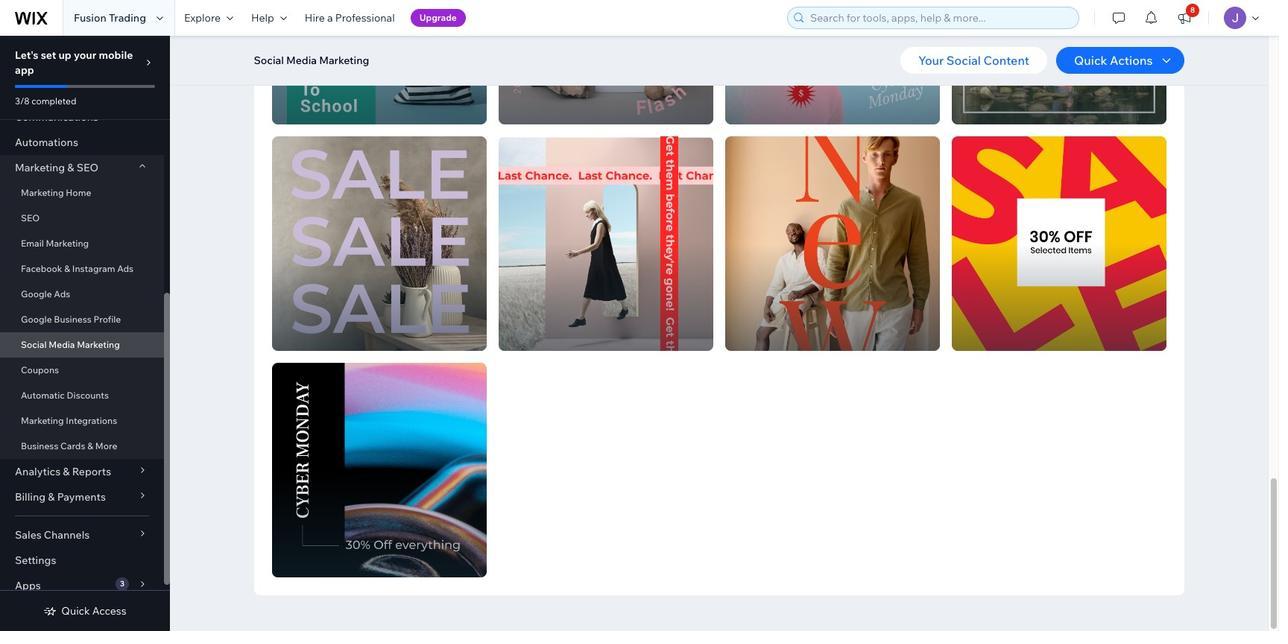 Task type: describe. For each thing, give the bounding box(es) containing it.
communications
[[15, 110, 98, 124]]

google business profile
[[21, 314, 121, 325]]

marketing down marketing & seo
[[21, 187, 64, 198]]

home
[[66, 187, 91, 198]]

reports
[[72, 465, 111, 479]]

marketing integrations
[[21, 415, 117, 427]]

3/8 completed
[[15, 95, 76, 107]]

quick access button
[[44, 605, 127, 618]]

3/8
[[15, 95, 30, 107]]

automations
[[15, 136, 78, 149]]

settings link
[[0, 548, 164, 574]]

business cards & more
[[21, 441, 117, 452]]

seo inside dropdown button
[[77, 161, 99, 175]]

google ads link
[[0, 282, 164, 307]]

marketing & seo
[[15, 161, 99, 175]]

social media marketing for social media marketing button
[[254, 54, 369, 67]]

facebook
[[21, 263, 62, 274]]

set
[[41, 48, 56, 62]]

marketing inside dropdown button
[[15, 161, 65, 175]]

8
[[1191, 5, 1196, 15]]

billing
[[15, 491, 46, 504]]

google ads
[[21, 289, 70, 300]]

app
[[15, 63, 34, 77]]

hire a professional
[[305, 11, 395, 25]]

marketing home link
[[0, 180, 164, 206]]

quick for quick access
[[61, 605, 90, 618]]

actions
[[1111, 53, 1153, 68]]

sales
[[15, 529, 42, 542]]

up
[[59, 48, 71, 62]]

analytics & reports
[[15, 465, 111, 479]]

email marketing link
[[0, 231, 164, 257]]

marketing down automatic
[[21, 415, 64, 427]]

marketing up facebook & instagram ads at left top
[[46, 238, 89, 249]]

& for seo
[[67, 161, 74, 175]]

cards
[[60, 441, 85, 452]]

2 horizontal spatial social
[[947, 53, 981, 68]]

& for instagram
[[64, 263, 70, 274]]

your social content button
[[901, 47, 1048, 74]]

marketing inside button
[[319, 54, 369, 67]]

marketing down profile
[[77, 339, 120, 351]]

& left more
[[87, 441, 93, 452]]

upgrade button
[[411, 9, 466, 27]]

& for payments
[[48, 491, 55, 504]]

quick access
[[61, 605, 127, 618]]

automatic
[[21, 390, 65, 401]]

content
[[984, 53, 1030, 68]]

sales channels
[[15, 529, 90, 542]]

& for reports
[[63, 465, 70, 479]]

your
[[74, 48, 96, 62]]

profile
[[94, 314, 121, 325]]

apps
[[15, 579, 41, 593]]

email
[[21, 238, 44, 249]]

communications button
[[0, 104, 164, 130]]

0 vertical spatial business
[[54, 314, 92, 325]]

ads inside the google ads link
[[54, 289, 70, 300]]

hire a professional link
[[296, 0, 404, 36]]

billing & payments button
[[0, 485, 164, 510]]

instagram
[[72, 263, 115, 274]]

social for social media marketing link
[[21, 339, 47, 351]]

help
[[251, 11, 274, 25]]

let's
[[15, 48, 38, 62]]



Task type: locate. For each thing, give the bounding box(es) containing it.
marketing
[[319, 54, 369, 67], [15, 161, 65, 175], [21, 187, 64, 198], [46, 238, 89, 249], [77, 339, 120, 351], [21, 415, 64, 427]]

business cards & more link
[[0, 434, 164, 459]]

1 horizontal spatial social media marketing
[[254, 54, 369, 67]]

3
[[120, 579, 125, 589]]

let's set up your mobile app
[[15, 48, 133, 77]]

google
[[21, 289, 52, 300], [21, 314, 52, 325]]

social media marketing inside button
[[254, 54, 369, 67]]

0 vertical spatial ads
[[117, 263, 134, 274]]

business up analytics
[[21, 441, 58, 452]]

social media marketing button
[[246, 49, 377, 72]]

upgrade
[[420, 12, 457, 23]]

marketing & seo button
[[0, 155, 164, 180]]

marketing down automations
[[15, 161, 65, 175]]

1 horizontal spatial social
[[254, 54, 284, 67]]

social right the your
[[947, 53, 981, 68]]

sales channels button
[[0, 523, 164, 548]]

0 vertical spatial seo
[[77, 161, 99, 175]]

automations link
[[0, 130, 164, 155]]

media for social media marketing link
[[49, 339, 75, 351]]

media inside sidebar element
[[49, 339, 75, 351]]

explore
[[184, 11, 221, 25]]

business down the google ads link
[[54, 314, 92, 325]]

fusion
[[74, 11, 107, 25]]

quick actions button
[[1057, 47, 1185, 74]]

hire
[[305, 11, 325, 25]]

seo
[[77, 161, 99, 175], [21, 213, 40, 224]]

seo up email
[[21, 213, 40, 224]]

professional
[[335, 11, 395, 25]]

access
[[92, 605, 127, 618]]

media down hire
[[286, 54, 317, 67]]

seo link
[[0, 206, 164, 231]]

trading
[[109, 11, 146, 25]]

social media marketing for social media marketing link
[[21, 339, 120, 351]]

your social content
[[919, 53, 1030, 68]]

1 vertical spatial ads
[[54, 289, 70, 300]]

0 horizontal spatial seo
[[21, 213, 40, 224]]

social down help button
[[254, 54, 284, 67]]

2 google from the top
[[21, 314, 52, 325]]

media for social media marketing button
[[286, 54, 317, 67]]

&
[[67, 161, 74, 175], [64, 263, 70, 274], [87, 441, 93, 452], [63, 465, 70, 479], [48, 491, 55, 504]]

settings
[[15, 554, 56, 568]]

0 horizontal spatial media
[[49, 339, 75, 351]]

more
[[95, 441, 117, 452]]

help button
[[242, 0, 296, 36]]

& right the billing at bottom left
[[48, 491, 55, 504]]

a
[[327, 11, 333, 25]]

fusion trading
[[74, 11, 146, 25]]

0 vertical spatial quick
[[1075, 53, 1108, 68]]

media
[[286, 54, 317, 67], [49, 339, 75, 351]]

0 horizontal spatial social
[[21, 339, 47, 351]]

analytics & reports button
[[0, 459, 164, 485]]

social media marketing
[[254, 54, 369, 67], [21, 339, 120, 351]]

coupons link
[[0, 358, 164, 383]]

google business profile link
[[0, 307, 164, 333]]

1 horizontal spatial seo
[[77, 161, 99, 175]]

media down google business profile
[[49, 339, 75, 351]]

google for google ads
[[21, 289, 52, 300]]

discounts
[[67, 390, 109, 401]]

completed
[[32, 95, 76, 107]]

quick actions
[[1075, 53, 1153, 68]]

1 vertical spatial social media marketing
[[21, 339, 120, 351]]

social media marketing inside sidebar element
[[21, 339, 120, 351]]

1 horizontal spatial quick
[[1075, 53, 1108, 68]]

1 vertical spatial quick
[[61, 605, 90, 618]]

quick for quick actions
[[1075, 53, 1108, 68]]

sidebar element
[[0, 0, 170, 632]]

google for google business profile
[[21, 314, 52, 325]]

quick left access
[[61, 605, 90, 618]]

0 vertical spatial google
[[21, 289, 52, 300]]

coupons
[[21, 365, 59, 376]]

mobile
[[99, 48, 133, 62]]

ads up google business profile
[[54, 289, 70, 300]]

& left reports
[[63, 465, 70, 479]]

automatic discounts
[[21, 390, 109, 401]]

social up coupons
[[21, 339, 47, 351]]

1 vertical spatial seo
[[21, 213, 40, 224]]

1 vertical spatial google
[[21, 314, 52, 325]]

0 horizontal spatial quick
[[61, 605, 90, 618]]

facebook & instagram ads link
[[0, 257, 164, 282]]

media inside button
[[286, 54, 317, 67]]

social
[[947, 53, 981, 68], [254, 54, 284, 67], [21, 339, 47, 351]]

social for social media marketing button
[[254, 54, 284, 67]]

marketing home
[[21, 187, 91, 198]]

1 horizontal spatial media
[[286, 54, 317, 67]]

1 vertical spatial media
[[49, 339, 75, 351]]

ads right instagram
[[117, 263, 134, 274]]

Search for tools, apps, help & more... field
[[806, 7, 1075, 28]]

seo down automations link
[[77, 161, 99, 175]]

google down facebook in the left top of the page
[[21, 289, 52, 300]]

ads
[[117, 263, 134, 274], [54, 289, 70, 300]]

social media marketing down hire
[[254, 54, 369, 67]]

social inside sidebar element
[[21, 339, 47, 351]]

marketing integrations link
[[0, 409, 164, 434]]

1 vertical spatial business
[[21, 441, 58, 452]]

social media marketing down google business profile
[[21, 339, 120, 351]]

0 vertical spatial social media marketing
[[254, 54, 369, 67]]

email marketing
[[21, 238, 89, 249]]

quick inside "button"
[[1075, 53, 1108, 68]]

ads inside facebook & instagram ads link
[[117, 263, 134, 274]]

1 horizontal spatial ads
[[117, 263, 134, 274]]

analytics
[[15, 465, 61, 479]]

social media marketing link
[[0, 333, 164, 358]]

payments
[[57, 491, 106, 504]]

& up home
[[67, 161, 74, 175]]

billing & payments
[[15, 491, 106, 504]]

business
[[54, 314, 92, 325], [21, 441, 58, 452]]

channels
[[44, 529, 90, 542]]

0 horizontal spatial social media marketing
[[21, 339, 120, 351]]

8 button
[[1169, 0, 1201, 36]]

marketing down hire a professional link
[[319, 54, 369, 67]]

integrations
[[66, 415, 117, 427]]

1 google from the top
[[21, 289, 52, 300]]

quick
[[1075, 53, 1108, 68], [61, 605, 90, 618]]

0 vertical spatial media
[[286, 54, 317, 67]]

0 horizontal spatial ads
[[54, 289, 70, 300]]

your
[[919, 53, 944, 68]]

automatic discounts link
[[0, 383, 164, 409]]

quick inside sidebar element
[[61, 605, 90, 618]]

facebook & instagram ads
[[21, 263, 134, 274]]

& right facebook in the left top of the page
[[64, 263, 70, 274]]

google down google ads
[[21, 314, 52, 325]]

quick left actions
[[1075, 53, 1108, 68]]



Task type: vqa. For each thing, say whether or not it's contained in the screenshot.
the leftmost Do
no



